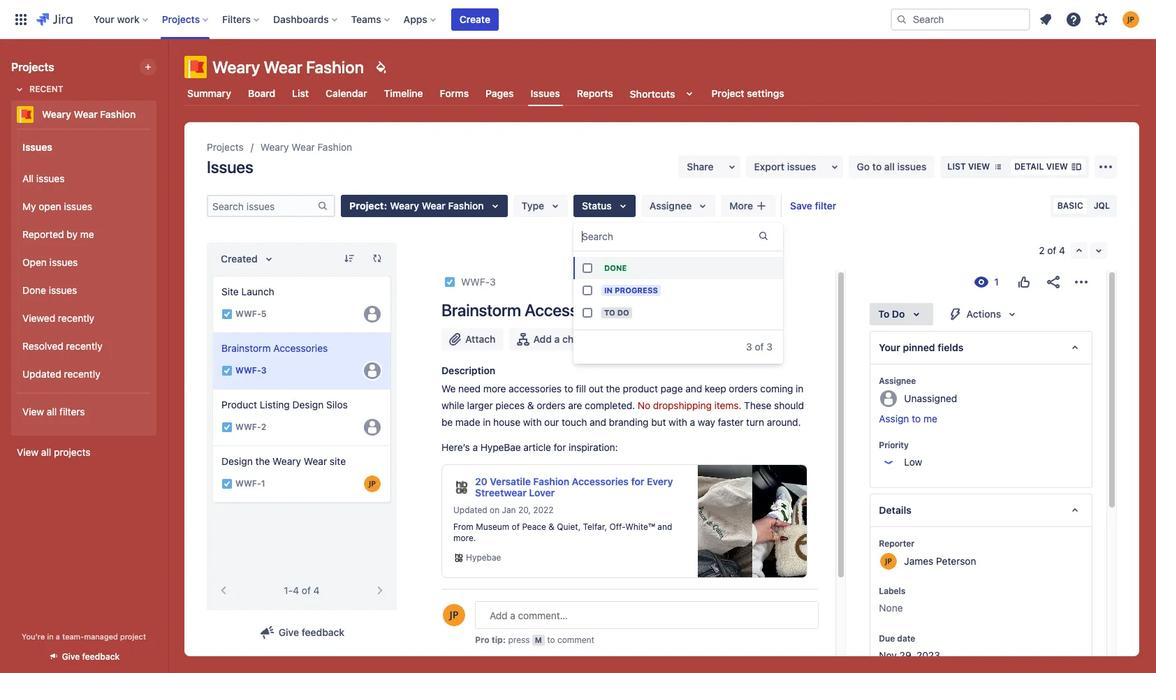 Task type: locate. For each thing, give the bounding box(es) containing it.
work
[[619, 655, 643, 667]]

hypebae
[[466, 553, 502, 564]]

open issues link
[[17, 249, 151, 277]]

share button
[[679, 156, 741, 178]]

accessories up add a child issue
[[525, 301, 614, 320]]

all inside button
[[482, 655, 494, 667]]

0 vertical spatial weary wear fashion link
[[11, 101, 151, 129]]

task image up product
[[222, 366, 233, 377]]

issues down all issues "link"
[[64, 200, 92, 212]]

recently inside 'link'
[[58, 312, 94, 324]]

1 horizontal spatial project
[[712, 87, 745, 99]]

should
[[775, 400, 805, 412]]

1 vertical spatial in
[[483, 417, 491, 429]]

status
[[582, 200, 612, 212]]

projects for projects link on the top left
[[207, 141, 244, 153]]

search
[[582, 231, 614, 243]]

2 horizontal spatial projects
[[207, 141, 244, 153]]

james peterson
[[905, 555, 977, 567]]

go to all issues link
[[849, 156, 936, 178]]

all for all
[[482, 655, 494, 667]]

wwf- down design the weary wear site on the left of page
[[236, 479, 261, 490]]

0 vertical spatial list
[[292, 87, 309, 99]]

& inside we need more accessories to fill out the product page and keep orders coming in while larger pieces & orders are completed.
[[528, 400, 535, 412]]

3 up 'coming'
[[767, 341, 773, 353]]

4
[[1060, 245, 1066, 257], [293, 585, 299, 597], [314, 585, 320, 597]]

2 to from the left
[[879, 308, 890, 320]]

task image left the wwf-1
[[222, 479, 233, 490]]

issues inside button
[[788, 161, 817, 173]]

weary wear fashion link down list link
[[261, 139, 352, 156]]

&
[[528, 400, 535, 412], [549, 522, 555, 533]]

wwf-5
[[236, 309, 267, 320]]

updated down resolved
[[22, 368, 61, 380]]

1 vertical spatial your
[[880, 342, 901, 354]]

1 vertical spatial &
[[549, 522, 555, 533]]

all for filters
[[47, 406, 57, 418]]

issues up "open" at the left top
[[36, 172, 65, 184]]

0 horizontal spatial to
[[605, 308, 616, 317]]

in inside we need more accessories to fill out the product page and keep orders coming in while larger pieces & orders are completed.
[[796, 383, 804, 395]]

we
[[442, 383, 456, 395]]

give feedback down you're in a team-managed project
[[62, 652, 120, 663]]

work log
[[619, 655, 660, 667]]

1 vertical spatial the
[[256, 456, 270, 468]]

list right go to all issues
[[948, 161, 967, 172]]

task image left wwf-2 at the bottom left
[[222, 422, 233, 433]]

recently down resolved recently link
[[64, 368, 100, 380]]

task image left wwf-3 link
[[445, 277, 456, 288]]

Add a comment… field
[[475, 602, 820, 630]]

0 vertical spatial all
[[885, 161, 895, 173]]

feedback down 1-4 of 4
[[302, 627, 345, 639]]

1 vertical spatial wwf-3
[[236, 366, 267, 376]]

to up your pinned fields
[[879, 308, 890, 320]]

brainstorm down wwf-3 link
[[442, 301, 521, 320]]

2 vertical spatial accessories
[[572, 476, 629, 488]]

and inside these should be made in house with our touch and branding but with a way faster turn around.
[[590, 417, 607, 429]]

design left silos
[[293, 399, 324, 411]]

brainstorm accessories up add at the left
[[442, 301, 614, 320]]

0 horizontal spatial weary wear fashion link
[[11, 101, 151, 129]]

0 horizontal spatial to do
[[605, 308, 630, 317]]

of up 'coming'
[[755, 341, 765, 353]]

issues down projects link on the top left
[[207, 157, 254, 177]]

1 horizontal spatial all
[[482, 655, 494, 667]]

0 horizontal spatial &
[[528, 400, 535, 412]]

export issues button
[[746, 156, 843, 178]]

to do inside dropdown button
[[879, 308, 906, 320]]

Search issues text field
[[208, 196, 317, 216]]

wwf-3 up product
[[236, 366, 267, 376]]

1 vertical spatial brainstorm
[[222, 343, 271, 354]]

all inside "link"
[[22, 172, 34, 184]]

0 horizontal spatial me
[[80, 228, 94, 240]]

you're
[[22, 633, 45, 642]]

issue
[[588, 333, 612, 345]]

1 horizontal spatial to do
[[879, 308, 906, 320]]

give feedback down 1-4 of 4
[[279, 627, 345, 639]]

primary element
[[8, 0, 891, 39]]

0 vertical spatial projects
[[162, 13, 200, 25]]

0 vertical spatial all
[[22, 172, 34, 184]]

assignee down share
[[650, 200, 692, 212]]

0 horizontal spatial for
[[554, 442, 567, 454]]

1 vertical spatial done
[[22, 284, 46, 296]]

1 to do from the left
[[605, 308, 630, 317]]

1 vertical spatial issues
[[22, 141, 52, 153]]

2 view from the left
[[1047, 161, 1069, 172]]

pages link
[[483, 81, 517, 106]]

view left filters
[[22, 406, 44, 418]]

done for done
[[605, 264, 627, 273]]

accessories inside 20 versatile fashion accessories for every streetwear lover
[[572, 476, 629, 488]]

orders up our
[[537, 400, 566, 412]]

projects down summary link
[[207, 141, 244, 153]]

wwf- for launch
[[236, 309, 261, 320]]

0 horizontal spatial your
[[94, 13, 115, 25]]

with down dropshipping
[[669, 417, 688, 429]]

summary link
[[185, 81, 234, 106]]

to right assign
[[912, 413, 922, 425]]

issues right go
[[898, 161, 927, 173]]

pro tip: press m to comment
[[475, 635, 595, 646]]

1 horizontal spatial for
[[632, 476, 645, 488]]

all left filters
[[47, 406, 57, 418]]

1 vertical spatial me
[[924, 413, 938, 425]]

2 vertical spatial projects
[[207, 141, 244, 153]]

page
[[661, 383, 683, 395]]

issues up 'all issues'
[[22, 141, 52, 153]]

1 vertical spatial weary wear fashion link
[[261, 139, 352, 156]]

your profile and settings image
[[1123, 11, 1140, 28]]

list right board
[[292, 87, 309, 99]]

issues inside "link"
[[36, 172, 65, 184]]

orders up these
[[729, 383, 758, 395]]

open issues
[[22, 256, 78, 268]]

updated up from
[[454, 506, 488, 516]]

me down unassigned at right
[[924, 413, 938, 425]]

all for projects
[[41, 447, 51, 459]]

0 horizontal spatial feedback
[[82, 652, 120, 663]]

2 vertical spatial issues
[[207, 157, 254, 177]]

1 do from the left
[[618, 308, 630, 317]]

1 vertical spatial give feedback button
[[40, 646, 128, 669]]

0 vertical spatial &
[[528, 400, 535, 412]]

and up no dropshipping items.
[[686, 383, 703, 395]]

1 horizontal spatial give
[[279, 627, 299, 639]]

forms
[[440, 87, 469, 99]]

assignee button
[[642, 195, 716, 217]]

fashion inside 20 versatile fashion accessories for every streetwear lover
[[534, 476, 570, 488]]

tab list containing issues
[[176, 81, 1149, 106]]

group containing issues
[[17, 129, 151, 435]]

brainstorm accessories down 5
[[222, 343, 328, 354]]

1 horizontal spatial 4
[[314, 585, 320, 597]]

for right article
[[554, 442, 567, 454]]

2 do from the left
[[893, 308, 906, 320]]

give feedback button down 1-4 of 4
[[251, 622, 353, 645]]

group
[[17, 129, 151, 435], [17, 161, 151, 393]]

issues right export
[[788, 161, 817, 173]]

to left the fill
[[565, 383, 574, 395]]

vote options: no one has voted for this issue yet. image
[[1016, 274, 1033, 291]]

issues for open issues
[[49, 256, 78, 268]]

project
[[120, 633, 146, 642]]

to inside button
[[912, 413, 922, 425]]

1 vertical spatial list
[[948, 161, 967, 172]]

all left projects
[[41, 447, 51, 459]]

1 vertical spatial and
[[590, 417, 607, 429]]

to do up pinned
[[879, 308, 906, 320]]

1 horizontal spatial orders
[[729, 383, 758, 395]]

basic
[[1058, 201, 1084, 211]]

fashion up 2022
[[534, 476, 570, 488]]

1 horizontal spatial design
[[293, 399, 324, 411]]

silos
[[326, 399, 348, 411]]

1 view from the left
[[969, 161, 991, 172]]

m
[[535, 636, 542, 645]]

your inside popup button
[[94, 13, 115, 25]]

made
[[456, 417, 481, 429]]

banner
[[0, 0, 1157, 39]]

actions
[[967, 308, 1002, 320]]

share image
[[1046, 274, 1063, 291]]

project for project : weary wear fashion
[[350, 200, 384, 212]]

history button
[[568, 653, 610, 670]]

2 vertical spatial in
[[47, 633, 54, 642]]

in
[[605, 286, 613, 295]]

1 horizontal spatial give feedback button
[[251, 622, 353, 645]]

2
[[1040, 245, 1046, 257], [261, 423, 267, 433]]

to inside we need more accessories to fill out the product page and keep orders coming in while larger pieces & orders are completed.
[[565, 383, 574, 395]]

to down in on the top right of page
[[605, 308, 616, 317]]

weary wear fashion
[[213, 57, 364, 77], [42, 108, 136, 120], [261, 141, 352, 153]]

with left our
[[523, 417, 542, 429]]

1 vertical spatial project
[[350, 200, 384, 212]]

wwf-3
[[461, 276, 496, 288], [236, 366, 267, 376]]

priority
[[880, 440, 909, 451]]

issues right pages
[[531, 87, 560, 99]]

1 vertical spatial 2
[[261, 423, 267, 433]]

0 horizontal spatial and
[[590, 417, 607, 429]]

view left "detail"
[[969, 161, 991, 172]]

0 horizontal spatial assignee
[[650, 200, 692, 212]]

reporter
[[880, 539, 915, 549]]

profile image of james peterson image
[[443, 605, 466, 627]]

1 horizontal spatial issues
[[207, 157, 254, 177]]

projects inside popup button
[[162, 13, 200, 25]]

list link
[[290, 81, 312, 106]]

2 to do from the left
[[879, 308, 906, 320]]

give down the 1-
[[279, 627, 299, 639]]

1 horizontal spatial with
[[669, 417, 688, 429]]

brainstorm down wwf-5
[[222, 343, 271, 354]]

0 horizontal spatial orders
[[537, 400, 566, 412]]

project for project settings
[[712, 87, 745, 99]]

give feedback button down you're in a team-managed project
[[40, 646, 128, 669]]

0 vertical spatial your
[[94, 13, 115, 25]]

task image for brainstorm accessories
[[222, 366, 233, 377]]

the
[[606, 383, 621, 395], [256, 456, 270, 468]]

resolved recently link
[[17, 333, 151, 361]]

0 horizontal spatial give feedback
[[62, 652, 120, 663]]

touch
[[562, 417, 588, 429]]

a right the here's
[[473, 442, 478, 454]]

a inside these should be made in house with our touch and branding but with a way faster turn around.
[[690, 417, 696, 429]]

issues down "reported by me"
[[49, 256, 78, 268]]

3 up listing
[[261, 366, 267, 376]]

& left quiet,
[[549, 522, 555, 533]]

1 horizontal spatial your
[[880, 342, 901, 354]]

0 vertical spatial assignee
[[650, 200, 692, 212]]

view for detail view
[[1047, 161, 1069, 172]]

but
[[652, 417, 667, 429]]

assignee up unassigned at right
[[880, 376, 917, 387]]

in right the you're
[[47, 633, 54, 642]]

issues up the viewed recently
[[49, 284, 77, 296]]

0 horizontal spatial do
[[618, 308, 630, 317]]

0 horizontal spatial design
[[222, 456, 253, 468]]

0 horizontal spatial done
[[22, 284, 46, 296]]

projects up 'recent' at the left of page
[[11, 61, 54, 73]]

view left projects
[[17, 447, 39, 459]]

accessories up product listing design silos
[[274, 343, 328, 354]]

due date nov 29, 2023
[[880, 634, 941, 662]]

me
[[80, 228, 94, 240], [924, 413, 938, 425]]

& down the accessories
[[528, 400, 535, 412]]

0 vertical spatial done
[[605, 264, 627, 273]]

feedback down managed
[[82, 652, 120, 663]]

and down completed.
[[590, 417, 607, 429]]

jql
[[1095, 201, 1111, 211]]

menu bar
[[475, 653, 667, 670]]

for inside 20 versatile fashion accessories for every streetwear lover
[[632, 476, 645, 488]]

wwf- down product
[[236, 423, 261, 433]]

0 vertical spatial recently
[[58, 312, 94, 324]]

date
[[898, 634, 916, 645]]

me for assign to me
[[924, 413, 938, 425]]

me inside button
[[924, 413, 938, 425]]

updated inside updated recently link
[[22, 368, 61, 380]]

2 horizontal spatial in
[[796, 383, 804, 395]]

2 vertical spatial and
[[658, 522, 673, 533]]

james peterson image
[[364, 476, 381, 493]]

done for done issues
[[22, 284, 46, 296]]

2 group from the top
[[17, 161, 151, 393]]

add to starred image
[[152, 106, 169, 123]]

1 vertical spatial all
[[47, 406, 57, 418]]

keep
[[705, 383, 727, 395]]

task image
[[445, 277, 456, 288], [222, 366, 233, 377], [222, 422, 233, 433], [222, 479, 233, 490]]

0 vertical spatial give
[[279, 627, 299, 639]]

faster
[[718, 417, 744, 429]]

0 vertical spatial orders
[[729, 383, 758, 395]]

0 vertical spatial for
[[554, 442, 567, 454]]

29,
[[900, 650, 915, 662]]

weary wear fashion link down 'recent' at the left of page
[[11, 101, 151, 129]]

0 vertical spatial give feedback button
[[251, 622, 353, 645]]

lover
[[529, 487, 555, 499]]

0 vertical spatial and
[[686, 383, 703, 395]]

weary
[[213, 57, 260, 77], [42, 108, 71, 120], [261, 141, 289, 153], [390, 200, 420, 212], [273, 456, 301, 468]]

1 horizontal spatial weary wear fashion link
[[261, 139, 352, 156]]

1 vertical spatial all
[[482, 655, 494, 667]]

here's
[[442, 442, 470, 454]]

pieces
[[496, 400, 525, 412]]

1 horizontal spatial updated
[[454, 506, 488, 516]]

wear up list link
[[264, 57, 303, 77]]

0 horizontal spatial issues
[[22, 141, 52, 153]]

2022
[[534, 506, 554, 516]]

tab list
[[176, 81, 1149, 106]]

weary right :
[[390, 200, 420, 212]]

3
[[490, 276, 496, 288], [747, 341, 753, 353], [767, 341, 773, 353], [261, 366, 267, 376]]

0 horizontal spatial view
[[969, 161, 991, 172]]

your work
[[94, 13, 140, 25]]

wear right :
[[422, 200, 446, 212]]

filters
[[59, 406, 85, 418]]

0 horizontal spatial give feedback button
[[40, 646, 128, 669]]

view
[[969, 161, 991, 172], [1047, 161, 1069, 172]]

all down 'pro'
[[482, 655, 494, 667]]

wwf-
[[461, 276, 490, 288], [236, 309, 261, 320], [236, 366, 261, 376], [236, 423, 261, 433], [236, 479, 261, 490]]

1 vertical spatial feedback
[[82, 652, 120, 663]]

0 vertical spatial give feedback
[[279, 627, 345, 639]]

more button
[[722, 195, 776, 217]]

the up completed.
[[606, 383, 621, 395]]

to inside dropdown button
[[879, 308, 890, 320]]

1 horizontal spatial &
[[549, 522, 555, 533]]

give down the team-
[[62, 652, 80, 663]]

recently down done issues link
[[58, 312, 94, 324]]

1 vertical spatial orders
[[537, 400, 566, 412]]

attach button
[[442, 329, 504, 351]]

all for all issues
[[22, 172, 34, 184]]

dashboards button
[[269, 8, 343, 30]]

weary wear fashion down 'recent' at the left of page
[[42, 108, 136, 120]]

in up should
[[796, 383, 804, 395]]

issues
[[788, 161, 817, 173], [898, 161, 927, 173], [36, 172, 65, 184], [64, 200, 92, 212], [49, 256, 78, 268], [49, 284, 77, 296]]

recently down viewed recently 'link'
[[66, 340, 103, 352]]

the up '1' at the left of page
[[256, 456, 270, 468]]

jira image
[[36, 11, 73, 28], [36, 11, 73, 28]]

way
[[698, 417, 716, 429]]

fill
[[576, 383, 587, 395]]

feedback
[[302, 627, 345, 639], [82, 652, 120, 663]]

2 vertical spatial recently
[[64, 368, 100, 380]]

updated recently link
[[17, 361, 151, 389]]

1 group from the top
[[17, 129, 151, 435]]

1 vertical spatial give
[[62, 652, 80, 663]]

2 horizontal spatial and
[[686, 383, 703, 395]]

settings image
[[1094, 11, 1111, 28]]

completed.
[[585, 400, 636, 412]]

recently for viewed recently
[[58, 312, 94, 324]]

weary left site
[[273, 456, 301, 468]]

accessories down inspiration:
[[572, 476, 629, 488]]

done up in on the top right of page
[[605, 264, 627, 273]]

coming
[[761, 383, 794, 395]]

1 vertical spatial updated
[[454, 506, 488, 516]]

updated for updated recently
[[22, 368, 61, 380]]

1 vertical spatial design
[[222, 456, 253, 468]]

in inside these should be made in house with our touch and branding but with a way faster turn around.
[[483, 417, 491, 429]]

project left settings
[[712, 87, 745, 99]]

more.
[[454, 534, 476, 544]]

updated inside updated on jan 20, 2022 from museum of peace & quiet, telfar, off-white™ and more.
[[454, 506, 488, 516]]

1 horizontal spatial and
[[658, 522, 673, 533]]

1 horizontal spatial me
[[924, 413, 938, 425]]

a right add at the left
[[555, 333, 560, 345]]

newest first button
[[733, 653, 820, 670]]

a left way
[[690, 417, 696, 429]]

0 horizontal spatial 4
[[293, 585, 299, 597]]

task image
[[222, 309, 233, 320]]

task image for product listing design silos
[[222, 422, 233, 433]]

wwf- right task image
[[236, 309, 261, 320]]

done
[[605, 264, 627, 273], [22, 284, 46, 296]]

for
[[554, 442, 567, 454], [632, 476, 645, 488]]

1 horizontal spatial feedback
[[302, 627, 345, 639]]

1 vertical spatial for
[[632, 476, 645, 488]]

give feedback for rightmost give feedback button
[[279, 627, 345, 639]]

0 vertical spatial brainstorm accessories
[[442, 301, 614, 320]]

list inside "tab list"
[[292, 87, 309, 99]]

log
[[646, 655, 660, 667]]

projects right work
[[162, 13, 200, 25]]

list for list view
[[948, 161, 967, 172]]

versatile
[[490, 476, 531, 488]]

0 horizontal spatial wwf-3
[[236, 366, 267, 376]]

your for your pinned fields
[[880, 342, 901, 354]]

wwf- up product
[[236, 366, 261, 376]]

in down larger
[[483, 417, 491, 429]]

0 vertical spatial 2
[[1040, 245, 1046, 257]]

done down open
[[22, 284, 46, 296]]

me right "by"
[[80, 228, 94, 240]]

0 horizontal spatial with
[[523, 417, 542, 429]]

2023
[[917, 650, 941, 662]]

article
[[524, 442, 552, 454]]

1 horizontal spatial done
[[605, 264, 627, 273]]



Task type: describe. For each thing, give the bounding box(es) containing it.
wwf-2
[[236, 423, 267, 433]]

project settings link
[[709, 81, 788, 106]]

order by image
[[261, 251, 277, 268]]

updated for updated on jan 20, 2022 from museum of peace & quiet, telfar, off-white™ and more.
[[454, 506, 488, 516]]

go to all issues
[[857, 161, 927, 173]]

create project image
[[143, 62, 154, 73]]

history
[[572, 655, 605, 667]]

2 vertical spatial weary wear fashion
[[261, 141, 352, 153]]

group containing all issues
[[17, 161, 151, 393]]

view all filters link
[[17, 398, 151, 426]]

work
[[117, 13, 140, 25]]

menu bar containing all
[[475, 653, 667, 670]]

3 up attach
[[490, 276, 496, 288]]

weary up board
[[213, 57, 260, 77]]

set background color image
[[373, 59, 389, 76]]

search image
[[897, 14, 908, 25]]

wwf- for the
[[236, 479, 261, 490]]

description
[[442, 365, 496, 377]]

a inside button
[[555, 333, 560, 345]]

share
[[687, 161, 714, 173]]

the inside we need more accessories to fill out the product page and keep orders coming in while larger pieces & orders are completed.
[[606, 383, 621, 395]]

and inside updated on jan 20, 2022 from museum of peace & quiet, telfar, off-white™ and more.
[[658, 522, 673, 533]]

attach
[[466, 333, 496, 345]]

dropshipping
[[653, 400, 712, 412]]

open
[[22, 256, 47, 268]]

white™
[[626, 522, 656, 533]]

your for your work
[[94, 13, 115, 25]]

labels none
[[880, 587, 906, 615]]

wwf- for listing
[[236, 423, 261, 433]]

created
[[221, 253, 258, 265]]

addicon image
[[756, 201, 768, 212]]

settings
[[748, 87, 785, 99]]

of right the 1-
[[302, 585, 311, 597]]

priority unpin image
[[912, 440, 923, 452]]

open export issues dropdown image
[[827, 159, 843, 175]]

a left the team-
[[56, 633, 60, 642]]

branding
[[609, 417, 649, 429]]

1 horizontal spatial brainstorm
[[442, 301, 521, 320]]

comment
[[558, 635, 595, 646]]

reported
[[22, 228, 64, 240]]

list for list
[[292, 87, 309, 99]]

fashion down calendar link
[[318, 141, 352, 153]]

from
[[454, 522, 474, 533]]

museum
[[476, 522, 510, 533]]

issues for projects link on the top left
[[207, 157, 254, 177]]

of up share icon
[[1048, 245, 1057, 257]]

1 vertical spatial brainstorm accessories
[[222, 343, 328, 354]]

0 horizontal spatial 2
[[261, 423, 267, 433]]

refresh image
[[372, 253, 383, 264]]

1 vertical spatial assignee
[[880, 376, 917, 387]]

by
[[67, 228, 78, 240]]

these should be made in house with our touch and branding but with a way faster turn around.
[[442, 400, 807, 429]]

and inside we need more accessories to fill out the product page and keep orders coming in while larger pieces & orders are completed.
[[686, 383, 703, 395]]

0 horizontal spatial in
[[47, 633, 54, 642]]

sort descending image
[[344, 253, 355, 264]]

1-4 of 4
[[284, 585, 320, 597]]

actions image
[[1074, 274, 1091, 291]]

site
[[222, 286, 239, 298]]

for for every
[[632, 476, 645, 488]]

shortcuts
[[630, 88, 676, 100]]

apps button
[[400, 8, 442, 30]]

view all filters
[[22, 406, 85, 418]]

collapse recent projects image
[[11, 81, 28, 98]]

none
[[880, 603, 904, 615]]

need
[[459, 383, 481, 395]]

board
[[248, 87, 276, 99]]

weary down 'recent' at the left of page
[[42, 108, 71, 120]]

2 horizontal spatial 4
[[1060, 245, 1066, 257]]

fashion up calendar
[[306, 57, 364, 77]]

issues for export issues
[[788, 161, 817, 173]]

0 vertical spatial weary wear fashion
[[213, 57, 364, 77]]

for for inspiration:
[[554, 442, 567, 454]]

labels
[[880, 587, 906, 597]]

my open issues link
[[17, 193, 151, 221]]

1 with from the left
[[523, 417, 542, 429]]

your pinned fields element
[[871, 331, 1093, 365]]

view for view all projects
[[17, 447, 39, 459]]

0 vertical spatial design
[[293, 399, 324, 411]]

nov
[[880, 650, 898, 662]]

open share dialog image
[[724, 159, 741, 175]]

wwf- for accessories
[[236, 366, 261, 376]]

issues for all issues
[[36, 172, 65, 184]]

issues for done issues
[[49, 284, 77, 296]]

give feedback for bottom give feedback button
[[62, 652, 120, 663]]

me for reported by me
[[80, 228, 94, 240]]

0 horizontal spatial give
[[62, 652, 80, 663]]

all issues
[[22, 172, 65, 184]]

comments
[[508, 655, 558, 667]]

every
[[647, 476, 674, 488]]

to right m
[[548, 635, 556, 646]]

created button
[[213, 248, 286, 271]]

while
[[442, 400, 465, 412]]

1 vertical spatial projects
[[11, 61, 54, 73]]

forms link
[[437, 81, 472, 106]]

0 vertical spatial accessories
[[525, 301, 614, 320]]

of inside updated on jan 20, 2022 from museum of peace & quiet, telfar, off-white™ and more.
[[512, 522, 520, 533]]

view all projects
[[17, 447, 91, 459]]

items.
[[715, 400, 742, 412]]

to right go
[[873, 161, 882, 173]]

1 vertical spatial accessories
[[274, 343, 328, 354]]

teams button
[[347, 8, 395, 30]]

project settings
[[712, 87, 785, 99]]

notifications image
[[1038, 11, 1055, 28]]

& inside updated on jan 20, 2022 from museum of peace & quiet, telfar, off-white™ and more.
[[549, 522, 555, 533]]

1 horizontal spatial 2
[[1040, 245, 1046, 257]]

view for list view
[[969, 161, 991, 172]]

turn
[[747, 417, 765, 429]]

reports
[[577, 87, 614, 99]]

appswitcher icon image
[[13, 11, 29, 28]]

recently for resolved recently
[[66, 340, 103, 352]]

comments button
[[503, 653, 562, 670]]

2 of 4
[[1040, 245, 1066, 257]]

off-
[[610, 522, 626, 533]]

Search field
[[891, 8, 1031, 30]]

view for view all filters
[[22, 406, 44, 418]]

around.
[[767, 417, 802, 429]]

filters
[[222, 13, 251, 25]]

be
[[442, 417, 453, 429]]

fashion left "type"
[[449, 200, 484, 212]]

wwf- left copy link to issue icon
[[461, 276, 490, 288]]

save
[[791, 200, 813, 212]]

house
[[494, 417, 521, 429]]

tip:
[[492, 635, 506, 646]]

view all projects link
[[11, 440, 157, 466]]

banner containing your work
[[0, 0, 1157, 39]]

projects link
[[207, 139, 244, 156]]

product listing design silos
[[222, 399, 348, 411]]

projects for the projects popup button
[[162, 13, 200, 25]]

activity
[[442, 636, 477, 648]]

wear down list link
[[292, 141, 315, 153]]

recently for updated recently
[[64, 368, 100, 380]]

help image
[[1066, 11, 1083, 28]]

peterson
[[937, 555, 977, 567]]

timeline
[[384, 87, 423, 99]]

work log button
[[615, 653, 664, 670]]

site
[[330, 456, 346, 468]]

to do button
[[871, 303, 934, 326]]

updated on jan 20, 2022 from museum of peace & quiet, telfar, off-white™ and more.
[[454, 506, 673, 544]]

project : weary wear fashion
[[350, 200, 484, 212]]

wear up all issues "link"
[[74, 108, 98, 120]]

board link
[[245, 81, 278, 106]]

calendar link
[[323, 81, 370, 106]]

details
[[880, 505, 912, 517]]

add a child issue
[[534, 333, 612, 345]]

are
[[569, 400, 583, 412]]

projects
[[54, 447, 91, 459]]

on
[[490, 506, 500, 516]]

your pinned fields
[[880, 342, 964, 354]]

0 horizontal spatial the
[[256, 456, 270, 468]]

resolved recently
[[22, 340, 103, 352]]

issues for the leftmost weary wear fashion link
[[22, 141, 52, 153]]

1 horizontal spatial brainstorm accessories
[[442, 301, 614, 320]]

details element
[[871, 494, 1093, 528]]

do inside dropdown button
[[893, 308, 906, 320]]

1 horizontal spatial wwf-3
[[461, 276, 496, 288]]

viewed recently
[[22, 312, 94, 324]]

3 of 3
[[747, 341, 773, 353]]

copy link to issue image
[[493, 276, 505, 287]]

weary right projects link on the top left
[[261, 141, 289, 153]]

list view
[[948, 161, 991, 172]]

3 up these
[[747, 341, 753, 353]]

type button
[[514, 195, 568, 217]]

fashion left the add to starred "icon"
[[100, 108, 136, 120]]

2 with from the left
[[669, 417, 688, 429]]

20,
[[519, 506, 531, 516]]

import and bulk change issues image
[[1098, 159, 1115, 175]]

reporter pin to top image
[[918, 539, 929, 550]]

status button
[[574, 195, 636, 217]]

type
[[522, 200, 545, 212]]

2 horizontal spatial issues
[[531, 87, 560, 99]]

wear left site
[[304, 456, 327, 468]]

apps
[[404, 13, 428, 25]]

newest first image
[[800, 656, 811, 667]]

sidebar navigation image
[[152, 56, 183, 84]]

telfar,
[[583, 522, 608, 533]]

add
[[534, 333, 552, 345]]

1 to from the left
[[605, 308, 616, 317]]

task image for design the weary wear site
[[222, 479, 233, 490]]

launch
[[242, 286, 275, 298]]

1 vertical spatial weary wear fashion
[[42, 108, 136, 120]]

assignee inside dropdown button
[[650, 200, 692, 212]]

assign to me
[[880, 413, 938, 425]]



Task type: vqa. For each thing, say whether or not it's contained in the screenshot.
the You're in a team-managed project
yes



